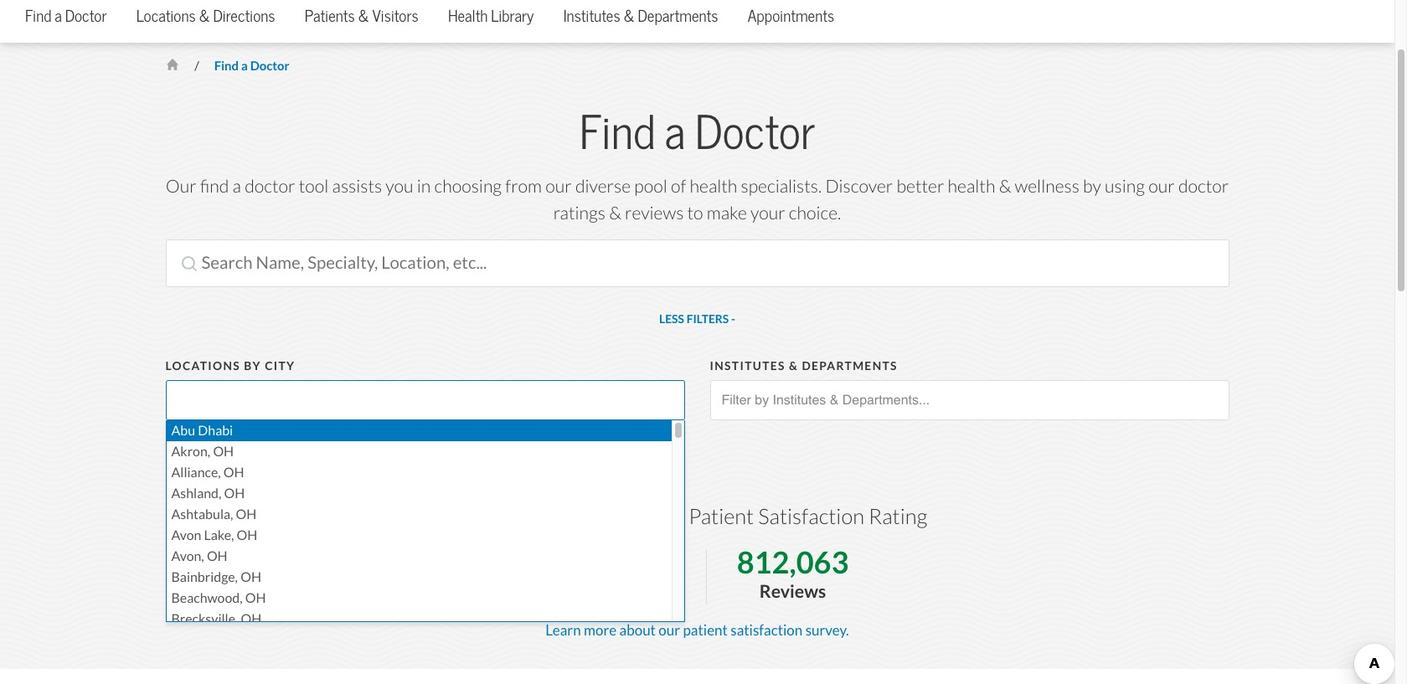 Task type: describe. For each thing, give the bounding box(es) containing it.
overall
[[618, 503, 684, 530]]

reviews
[[759, 581, 826, 603]]

wellness
[[1015, 175, 1079, 197]]

reviews
[[625, 201, 684, 224]]

tool
[[299, 175, 329, 197]]

star rating icons image
[[546, 550, 674, 573]]

1 vertical spatial doctor
[[250, 58, 289, 74]]

patients & visitors link
[[305, 0, 418, 43]]

1 horizontal spatial our
[[659, 621, 680, 640]]

patient
[[683, 621, 728, 640]]

appointments link
[[748, 0, 834, 43]]

/
[[194, 58, 199, 74]]

health
[[448, 5, 488, 26]]

2 horizontal spatial doctor
[[695, 104, 815, 162]]

a inside our find a doctor tool assists you in choosing from our diverse pool of health specialists. discover better health & wellness by using our doctor ratings & reviews to make your choice.
[[232, 175, 241, 197]]

locations & directions link
[[136, 0, 275, 43]]

directions
[[213, 5, 275, 26]]

our
[[166, 175, 197, 197]]

0 vertical spatial find a doctor link
[[25, 0, 107, 43]]

2 doctor from the left
[[1178, 175, 1229, 197]]

oh right alliance,
[[223, 464, 244, 481]]

city
[[265, 359, 295, 374]]

assists
[[332, 175, 382, 197]]

learn more about our patient satisfaction survey.
[[545, 621, 849, 640]]

1 horizontal spatial departments
[[802, 359, 898, 374]]

diverse
[[575, 175, 631, 197]]

survey.
[[805, 621, 849, 640]]

oh right beachwood, at the bottom of page
[[245, 590, 266, 606]]

1 horizontal spatial find a doctor link
[[214, 58, 289, 74]]

choosing
[[434, 175, 502, 197]]

1 horizontal spatial find
[[214, 58, 239, 74]]

using
[[1105, 175, 1145, 197]]

locations & directions
[[136, 5, 275, 26]]

812,063 reviews
[[737, 544, 849, 603]]

akron,
[[171, 443, 210, 460]]

0 horizontal spatial by
[[244, 359, 261, 374]]

brecksville,
[[171, 610, 238, 627]]

health library
[[448, 5, 534, 26]]

filters link
[[659, 307, 735, 334]]

2 vertical spatial find a doctor
[[579, 104, 815, 162]]

patients
[[305, 5, 355, 26]]

avon,
[[171, 548, 204, 564]]

better
[[896, 175, 944, 197]]

avon
[[171, 527, 201, 543]]

dhabi
[[198, 422, 233, 439]]

about
[[619, 621, 656, 640]]

ashtabula,
[[171, 506, 233, 523]]

our find a doctor tool assists you in choosing from our diverse pool of health specialists. discover better health & wellness by using our doctor ratings & reviews to make your choice.
[[166, 175, 1229, 224]]

0 horizontal spatial our
[[545, 175, 572, 197]]

lake,
[[204, 527, 234, 543]]

rating
[[869, 503, 927, 530]]

bainbridge,
[[171, 569, 238, 585]]

in
[[417, 175, 431, 197]]

ashland,
[[171, 485, 221, 502]]

locations by city
[[165, 359, 295, 374]]



Task type: vqa. For each thing, say whether or not it's contained in the screenshot.
Locations & Directions
yes



Task type: locate. For each thing, give the bounding box(es) containing it.
1 health from the left
[[690, 175, 737, 197]]

oh right brecksville,
[[241, 610, 262, 627]]

filters
[[686, 312, 729, 327]]

0 vertical spatial find a doctor
[[25, 5, 107, 26]]

abu dhabi akron, oh alliance, oh ashland, oh ashtabula, oh avon lake, oh avon, oh bainbridge, oh beachwood, oh brecksville, oh
[[171, 422, 266, 627]]

1 horizontal spatial institutes
[[710, 359, 785, 374]]

oh
[[213, 443, 234, 460], [223, 464, 244, 481], [224, 485, 245, 502], [236, 506, 257, 523], [237, 527, 257, 543], [207, 548, 228, 564], [241, 569, 261, 585], [245, 590, 266, 606], [241, 610, 262, 627]]

health right better
[[948, 175, 995, 197]]

0 vertical spatial find
[[25, 5, 51, 26]]

1 vertical spatial by
[[244, 359, 261, 374]]

locations
[[136, 5, 196, 26], [165, 359, 240, 374]]

0 horizontal spatial institutes
[[563, 5, 620, 26]]

choice.
[[789, 201, 841, 224]]

appointments
[[748, 5, 834, 26]]

by
[[1083, 175, 1101, 197], [244, 359, 261, 374]]

to
[[687, 201, 703, 224]]

find a doctor
[[25, 5, 107, 26], [214, 58, 289, 74], [579, 104, 815, 162]]

2 horizontal spatial find
[[579, 104, 655, 162]]

1 vertical spatial departments
[[802, 359, 898, 374]]

beachwood,
[[171, 590, 243, 606]]

cleveland
[[467, 503, 558, 530]]

0 horizontal spatial doctor
[[245, 175, 295, 197]]

discover
[[825, 175, 893, 197]]

pool
[[634, 175, 667, 197]]

a
[[55, 5, 62, 26], [241, 58, 248, 74], [665, 104, 686, 162], [232, 175, 241, 197]]

library
[[491, 5, 534, 26]]

health
[[690, 175, 737, 197], [948, 175, 995, 197]]

doctor
[[245, 175, 295, 197], [1178, 175, 1229, 197]]

0 vertical spatial institutes & departments
[[563, 5, 718, 26]]

0 vertical spatial departments
[[638, 5, 718, 26]]

by left using
[[1083, 175, 1101, 197]]

oh right ashtabula,
[[236, 506, 257, 523]]

our up ratings
[[545, 175, 572, 197]]

find
[[200, 175, 229, 197]]

0 vertical spatial by
[[1083, 175, 1101, 197]]

make
[[707, 201, 747, 224]]

visitors
[[372, 5, 418, 26]]

institutes
[[563, 5, 620, 26], [710, 359, 785, 374]]

find a doctor link
[[25, 0, 107, 43], [214, 58, 289, 74]]

alliance,
[[171, 464, 221, 481]]

1 vertical spatial find a doctor
[[214, 58, 289, 74]]

patient
[[689, 503, 754, 530]]

doctor
[[65, 5, 107, 26], [250, 58, 289, 74], [695, 104, 815, 162]]

institutes & departments link
[[563, 0, 718, 43]]

1 vertical spatial find a doctor link
[[214, 58, 289, 74]]

2 vertical spatial doctor
[[695, 104, 815, 162]]

1 horizontal spatial doctor
[[250, 58, 289, 74]]

learn more about our patient satisfaction survey. link
[[545, 621, 849, 640]]

0 vertical spatial institutes
[[563, 5, 620, 26]]

departments
[[638, 5, 718, 26], [802, 359, 898, 374]]

1 horizontal spatial find a doctor
[[214, 58, 289, 74]]

oh right ashland,
[[224, 485, 245, 502]]

1 horizontal spatial health
[[948, 175, 995, 197]]

2 vertical spatial find
[[579, 104, 655, 162]]

specialists.
[[741, 175, 822, 197]]

institutes down filters
[[710, 359, 785, 374]]

1 doctor from the left
[[245, 175, 295, 197]]

ratings
[[553, 201, 605, 224]]

1 vertical spatial institutes & departments
[[710, 359, 898, 374]]

2 health from the left
[[948, 175, 995, 197]]

by inside our find a doctor tool assists you in choosing from our diverse pool of health specialists. discover better health & wellness by using our doctor ratings & reviews to make your choice.
[[1083, 175, 1101, 197]]

0 horizontal spatial departments
[[638, 5, 718, 26]]

our
[[545, 175, 572, 197], [1148, 175, 1175, 197], [659, 621, 680, 640]]

your
[[750, 201, 785, 224]]

0 horizontal spatial find a doctor link
[[25, 0, 107, 43]]

2 horizontal spatial find a doctor
[[579, 104, 815, 162]]

institutes right library
[[563, 5, 620, 26]]

locations up dhabi
[[165, 359, 240, 374]]

our right about
[[659, 621, 680, 640]]

satisfaction
[[758, 503, 864, 530]]

learn
[[545, 621, 581, 640]]

0 vertical spatial locations
[[136, 5, 196, 26]]

0 vertical spatial doctor
[[65, 5, 107, 26]]

1 vertical spatial institutes
[[710, 359, 785, 374]]

health library link
[[448, 0, 534, 43]]

&
[[199, 5, 210, 26], [358, 5, 369, 26], [623, 5, 635, 26], [999, 175, 1011, 197], [609, 201, 621, 224], [789, 359, 798, 374]]

locations up /
[[136, 5, 196, 26]]

oh right bainbridge,
[[241, 569, 261, 585]]

oh down lake,
[[207, 548, 228, 564]]

clinic
[[562, 503, 613, 530]]

by left city
[[244, 359, 261, 374]]

doctor right using
[[1178, 175, 1229, 197]]

None text field
[[170, 382, 309, 419], [715, 382, 1224, 419], [170, 382, 309, 419], [715, 382, 1224, 419]]

0 horizontal spatial find
[[25, 5, 51, 26]]

locations for locations by city
[[165, 359, 240, 374]]

find
[[25, 5, 51, 26], [214, 58, 239, 74], [579, 104, 655, 162]]

1 horizontal spatial doctor
[[1178, 175, 1229, 197]]

812,063
[[737, 544, 849, 582]]

our right using
[[1148, 175, 1175, 197]]

health up make
[[690, 175, 737, 197]]

oh right lake,
[[237, 527, 257, 543]]

departments inside institutes & departments link
[[638, 5, 718, 26]]

of
[[671, 175, 686, 197]]

institutes & departments
[[563, 5, 718, 26], [710, 359, 898, 374]]

cleveland clinic overall patient satisfaction rating
[[467, 503, 927, 530]]

abu
[[171, 422, 195, 439]]

1 horizontal spatial by
[[1083, 175, 1101, 197]]

0 horizontal spatial health
[[690, 175, 737, 197]]

1 vertical spatial locations
[[165, 359, 240, 374]]

0 horizontal spatial find a doctor
[[25, 5, 107, 26]]

satisfaction
[[731, 621, 803, 640]]

patients & visitors
[[305, 5, 418, 26]]

more
[[584, 621, 617, 640]]

locations inside locations & directions link
[[136, 5, 196, 26]]

Search Name, Specialty, Location, etc... search field
[[165, 240, 1229, 287]]

you
[[386, 175, 413, 197]]

0 horizontal spatial doctor
[[65, 5, 107, 26]]

doctor left tool
[[245, 175, 295, 197]]

locations for locations & directions
[[136, 5, 196, 26]]

oh down dhabi
[[213, 443, 234, 460]]

2 horizontal spatial our
[[1148, 175, 1175, 197]]

1 vertical spatial find
[[214, 58, 239, 74]]

from
[[505, 175, 542, 197]]



